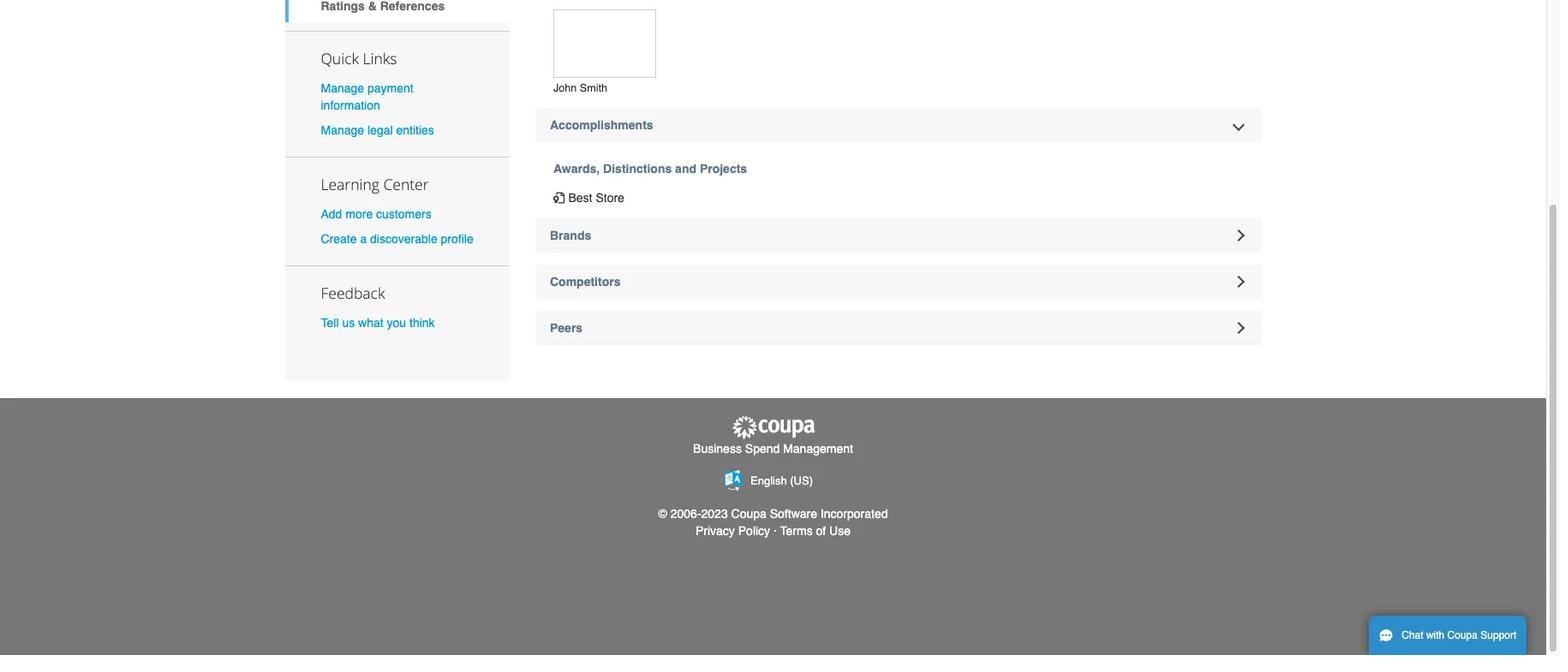 Task type: locate. For each thing, give the bounding box(es) containing it.
create a discoverable profile
[[321, 232, 474, 246]]

store
[[596, 191, 625, 205]]

projects
[[700, 162, 747, 176]]

accomplishments button
[[536, 108, 1262, 143]]

use
[[830, 525, 851, 538]]

chat
[[1402, 630, 1424, 642]]

manage payment information
[[321, 81, 414, 112]]

privacy policy
[[696, 525, 770, 538]]

peers button
[[536, 311, 1262, 346]]

links
[[363, 48, 397, 68]]

coupa supplier portal image
[[731, 416, 816, 440]]

chat with coupa support button
[[1369, 616, 1527, 656]]

incorporated
[[821, 508, 888, 521]]

2 manage from the top
[[321, 123, 364, 137]]

english
[[751, 474, 787, 487]]

coupa
[[731, 508, 767, 521], [1448, 630, 1478, 642]]

coupa inside button
[[1448, 630, 1478, 642]]

1 vertical spatial manage
[[321, 123, 364, 137]]

manage for manage legal entities
[[321, 123, 364, 137]]

customers
[[376, 207, 432, 221]]

distinctions
[[603, 162, 672, 176]]

learning center
[[321, 174, 429, 194]]

coupa up the policy
[[731, 508, 767, 521]]

0 vertical spatial coupa
[[731, 508, 767, 521]]

chat with coupa support
[[1402, 630, 1517, 642]]

spend
[[745, 442, 780, 456]]

learning
[[321, 174, 380, 194]]

2006-
[[671, 508, 701, 521]]

best store
[[569, 191, 625, 205]]

manage inside manage payment information
[[321, 81, 364, 95]]

competitors
[[550, 275, 621, 289]]

tell us what you think button
[[321, 315, 435, 332]]

feedback
[[321, 283, 385, 304]]

tell us what you think
[[321, 316, 435, 330]]

discoverable
[[370, 232, 438, 246]]

manage for manage payment information
[[321, 81, 364, 95]]

2023
[[701, 508, 728, 521]]

english (us)
[[751, 474, 813, 487]]

competitors button
[[536, 265, 1262, 299]]

and
[[675, 162, 697, 176]]

of
[[816, 525, 826, 538]]

1 horizontal spatial coupa
[[1448, 630, 1478, 642]]

tell
[[321, 316, 339, 330]]

0 vertical spatial manage
[[321, 81, 364, 95]]

coupa right with
[[1448, 630, 1478, 642]]

manage down information at the left top of page
[[321, 123, 364, 137]]

best
[[569, 191, 593, 205]]

privacy policy link
[[696, 525, 770, 538]]

peers
[[550, 322, 583, 335]]

awards,
[[554, 162, 600, 176]]

john
[[554, 82, 577, 95]]

smith
[[580, 82, 608, 95]]

© 2006-2023 coupa software incorporated
[[659, 508, 888, 521]]

manage
[[321, 81, 364, 95], [321, 123, 364, 137]]

1 vertical spatial coupa
[[1448, 630, 1478, 642]]

1 manage from the top
[[321, 81, 364, 95]]

terms of use link
[[780, 525, 851, 538]]

manage legal entities
[[321, 123, 434, 137]]

competitors heading
[[536, 265, 1262, 299]]

business spend management
[[693, 442, 853, 456]]

manage up information at the left top of page
[[321, 81, 364, 95]]

john smith image
[[554, 9, 656, 78]]

support
[[1481, 630, 1517, 642]]

terms
[[780, 525, 813, 538]]



Task type: vqa. For each thing, say whether or not it's contained in the screenshot.
BOLSAS
no



Task type: describe. For each thing, give the bounding box(es) containing it.
awards, distinctions and projects
[[554, 162, 747, 176]]

john smith
[[554, 82, 608, 95]]

what
[[358, 316, 384, 330]]

create a discoverable profile link
[[321, 232, 474, 246]]

brands
[[550, 229, 591, 243]]

terms of use
[[780, 525, 851, 538]]

you
[[387, 316, 406, 330]]

center
[[383, 174, 429, 194]]

create
[[321, 232, 357, 246]]

peers heading
[[536, 311, 1262, 346]]

payment
[[368, 81, 414, 95]]

business
[[693, 442, 742, 456]]

©
[[659, 508, 667, 521]]

more
[[346, 207, 373, 221]]

quick links
[[321, 48, 397, 68]]

(us)
[[790, 474, 813, 487]]

think
[[410, 316, 435, 330]]

software
[[770, 508, 818, 521]]

0 horizontal spatial coupa
[[731, 508, 767, 521]]

quick
[[321, 48, 359, 68]]

brands heading
[[536, 219, 1262, 253]]

brands button
[[536, 219, 1262, 253]]

profile
[[441, 232, 474, 246]]

manage payment information link
[[321, 81, 414, 112]]

accomplishments
[[550, 119, 654, 132]]

us
[[342, 316, 355, 330]]

add more customers
[[321, 207, 432, 221]]

with
[[1427, 630, 1445, 642]]

add
[[321, 207, 342, 221]]

management
[[783, 442, 853, 456]]

entities
[[396, 123, 434, 137]]

accomplishments heading
[[536, 108, 1262, 143]]

manage legal entities link
[[321, 123, 434, 137]]

policy
[[738, 525, 770, 538]]

information
[[321, 98, 380, 112]]

a
[[360, 232, 367, 246]]

legal
[[368, 123, 393, 137]]

add more customers link
[[321, 207, 432, 221]]

privacy
[[696, 525, 735, 538]]



